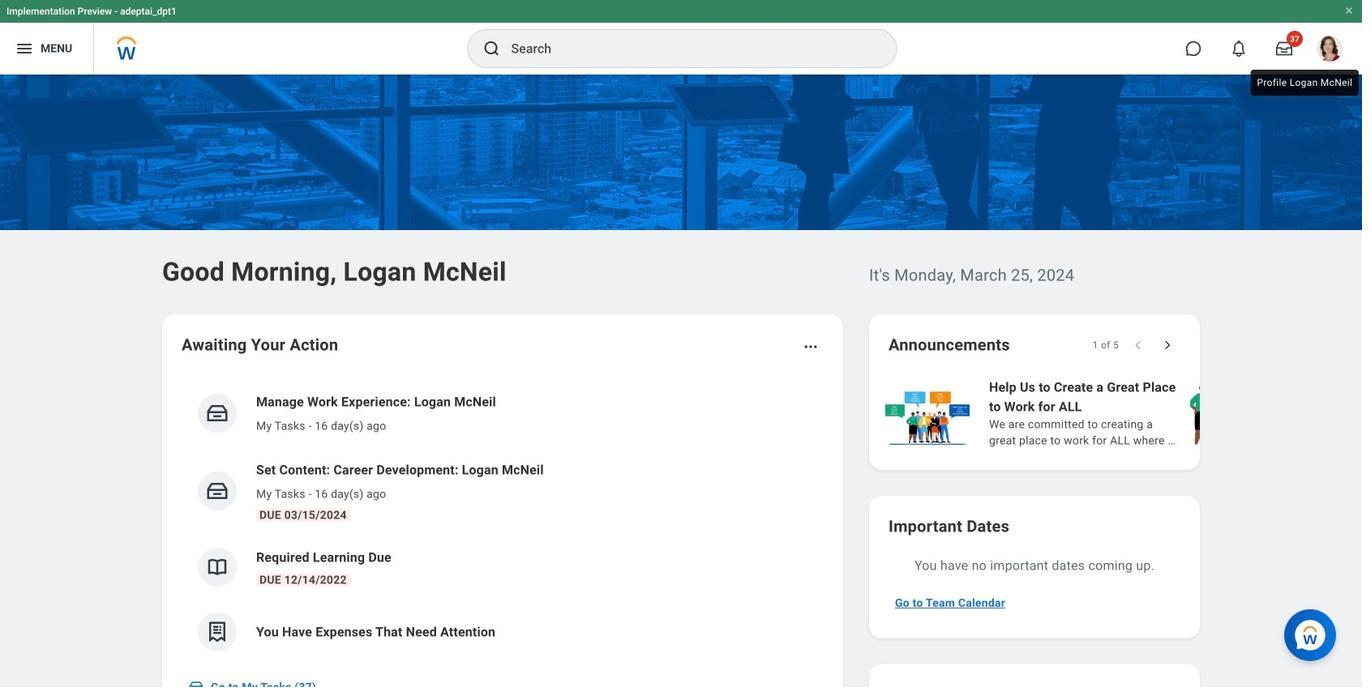 Task type: describe. For each thing, give the bounding box(es) containing it.
book open image
[[205, 556, 230, 580]]

2 inbox image from the top
[[205, 479, 230, 504]]

0 horizontal spatial list
[[182, 380, 824, 665]]

close environment banner image
[[1345, 6, 1355, 15]]

1 inbox image from the top
[[205, 402, 230, 426]]

profile logan mcneil image
[[1317, 36, 1343, 65]]

Search Workday  search field
[[511, 31, 864, 67]]

inbox image
[[188, 680, 204, 688]]



Task type: locate. For each thing, give the bounding box(es) containing it.
1 vertical spatial inbox image
[[205, 479, 230, 504]]

chevron right small image
[[1160, 337, 1176, 354]]

notifications large image
[[1231, 41, 1248, 57]]

main content
[[0, 75, 1363, 688]]

related actions image
[[803, 339, 819, 355]]

search image
[[482, 39, 502, 58]]

inbox large image
[[1277, 41, 1293, 57]]

justify image
[[15, 39, 34, 58]]

tooltip
[[1248, 67, 1363, 99]]

chevron left small image
[[1131, 337, 1147, 354]]

1 horizontal spatial list
[[883, 376, 1363, 451]]

status
[[1093, 339, 1119, 352]]

banner
[[0, 0, 1363, 75]]

0 vertical spatial inbox image
[[205, 402, 230, 426]]

list
[[883, 376, 1363, 451], [182, 380, 824, 665]]

inbox image
[[205, 402, 230, 426], [205, 479, 230, 504]]

dashboard expenses image
[[205, 621, 230, 645]]



Task type: vqa. For each thing, say whether or not it's contained in the screenshot.
row
no



